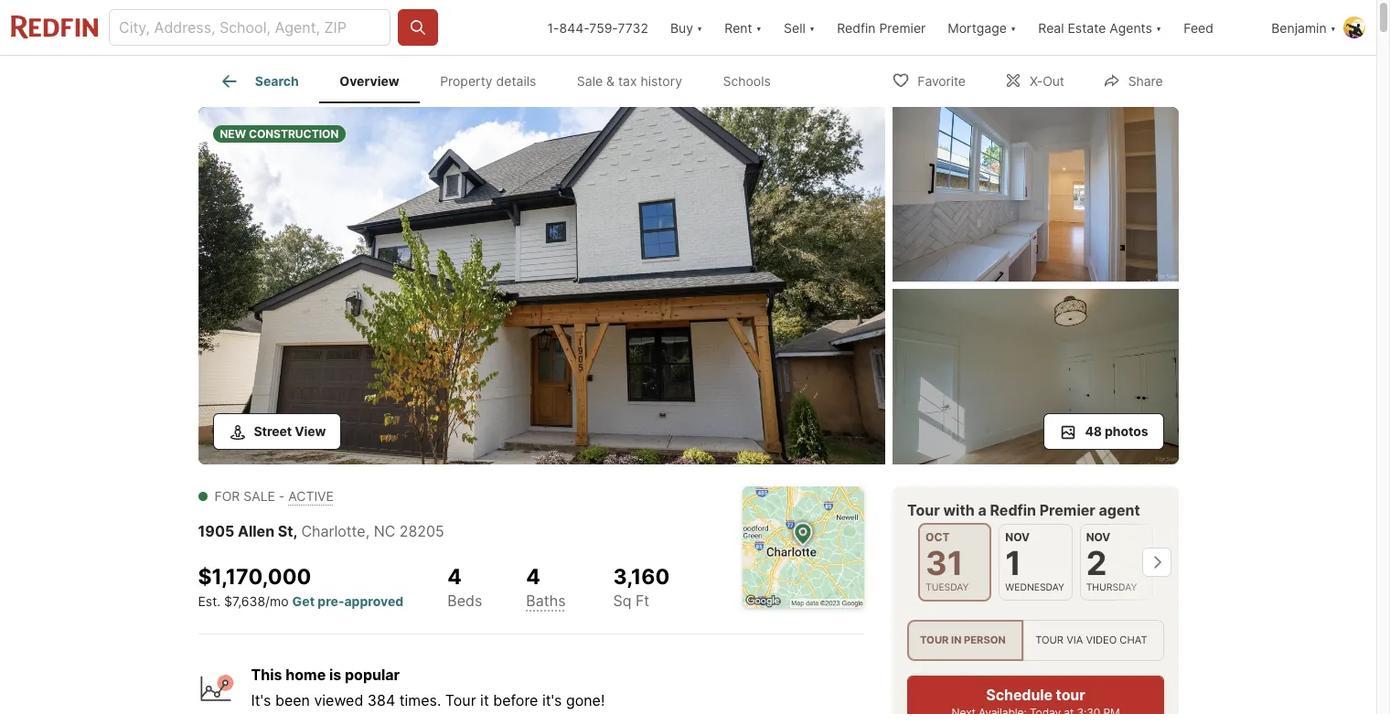 Task type: vqa. For each thing, say whether or not it's contained in the screenshot.
days related to $1,350
no



Task type: locate. For each thing, give the bounding box(es) containing it.
1 horizontal spatial premier
[[1039, 501, 1095, 519]]

real
[[1039, 20, 1064, 35]]

0 vertical spatial premier
[[879, 20, 926, 35]]

search
[[255, 73, 299, 89]]

tour
[[1056, 686, 1085, 704]]

allen
[[238, 522, 275, 540]]

premier left 'agent'
[[1039, 501, 1095, 519]]

for
[[215, 488, 240, 504]]

premier inside the redfin premier button
[[879, 20, 926, 35]]

2 nov from the left
[[1086, 530, 1110, 544]]

▾ right agents
[[1156, 20, 1162, 35]]

0 horizontal spatial nov
[[1005, 530, 1030, 544]]

▾ right sell
[[809, 20, 815, 35]]

tour up oct
[[907, 501, 940, 519]]

premier up favorite button
[[879, 20, 926, 35]]

1 horizontal spatial redfin
[[990, 501, 1036, 519]]

, left charlotte
[[293, 522, 298, 540]]

0 horizontal spatial 4
[[448, 564, 462, 590]]

0 vertical spatial redfin
[[837, 20, 876, 35]]

rent
[[725, 20, 753, 35]]

48 photos button
[[1044, 413, 1164, 450]]

nov inside nov 2 thursday
[[1086, 530, 1110, 544]]

mortgage ▾ button
[[937, 0, 1028, 55]]

redfin right sell ▾ button
[[837, 20, 876, 35]]

4 ▾ from the left
[[1011, 20, 1017, 35]]

schools
[[723, 73, 771, 89]]

map entry image
[[742, 486, 864, 608]]

redfin right a
[[990, 501, 1036, 519]]

▾ for mortgage ▾
[[1011, 20, 1017, 35]]

0 horizontal spatial redfin
[[837, 20, 876, 35]]

tour for tour with a redfin premier agent
[[907, 501, 940, 519]]

1 horizontal spatial nov
[[1086, 530, 1110, 544]]

sq
[[613, 592, 632, 610]]

, left nc
[[366, 522, 370, 540]]

3 ▾ from the left
[[809, 20, 815, 35]]

is
[[329, 666, 341, 684]]

4 inside 4 baths
[[526, 564, 540, 590]]

list box
[[907, 620, 1164, 661]]

1905
[[198, 522, 234, 540]]

beds
[[448, 592, 482, 610]]

tour left it
[[445, 692, 476, 710]]

1905 allen st , charlotte , nc 28205
[[198, 522, 444, 540]]

sell
[[784, 20, 806, 35]]

tour inside this home is popular it's been viewed 384 times. tour it before it's gone!
[[445, 692, 476, 710]]

tax
[[618, 73, 637, 89]]

person
[[964, 634, 1006, 647]]

6 ▾ from the left
[[1331, 20, 1336, 35]]

1
[[1005, 543, 1021, 583]]

rent ▾ button
[[714, 0, 773, 55]]

redfin premier button
[[826, 0, 937, 55]]

chat
[[1120, 634, 1147, 647]]

nov inside nov 1 wednesday
[[1005, 530, 1030, 544]]

property
[[440, 73, 493, 89]]

▾ for sell ▾
[[809, 20, 815, 35]]

tour in person
[[920, 634, 1006, 647]]

active link
[[288, 488, 334, 504]]

1 horizontal spatial ,
[[366, 522, 370, 540]]

▾ inside mortgage ▾ dropdown button
[[1011, 20, 1017, 35]]

mortgage ▾ button
[[948, 0, 1017, 55]]

premier
[[879, 20, 926, 35], [1039, 501, 1095, 519]]

popular
[[345, 666, 400, 684]]

photos
[[1105, 423, 1148, 439]]

▾ inside sell ▾ dropdown button
[[809, 20, 815, 35]]

$7,638
[[224, 594, 265, 609]]

tour left in
[[920, 634, 949, 647]]

baths
[[526, 592, 566, 610]]

0 horizontal spatial premier
[[879, 20, 926, 35]]

▾
[[697, 20, 703, 35], [756, 20, 762, 35], [809, 20, 815, 35], [1011, 20, 1017, 35], [1156, 20, 1162, 35], [1331, 20, 1336, 35]]

4 up 'baths'
[[526, 564, 540, 590]]

tour for tour via video chat
[[1035, 634, 1063, 647]]

5 ▾ from the left
[[1156, 20, 1162, 35]]

nov for 2
[[1086, 530, 1110, 544]]

sell ▾ button
[[773, 0, 826, 55]]

gone!
[[566, 692, 605, 710]]

tour
[[907, 501, 940, 519], [920, 634, 949, 647], [1035, 634, 1063, 647], [445, 692, 476, 710]]

▾ for benjamin ▾
[[1331, 20, 1336, 35]]

thursday
[[1086, 581, 1137, 593]]

property details
[[440, 73, 536, 89]]

844-
[[559, 20, 589, 35]]

▾ inside buy ▾ dropdown button
[[697, 20, 703, 35]]

1 4 from the left
[[448, 564, 462, 590]]

overview
[[340, 73, 399, 89]]

tour left "via"
[[1035, 634, 1063, 647]]

nov for 1
[[1005, 530, 1030, 544]]

1905 allen st, charlotte, nc 28205 image
[[198, 107, 885, 464], [892, 107, 1179, 282], [892, 289, 1179, 464]]

City, Address, School, Agent, ZIP search field
[[109, 9, 391, 46]]

tab list
[[198, 56, 806, 103]]

mortgage ▾
[[948, 20, 1017, 35]]

redfin inside button
[[837, 20, 876, 35]]

759-
[[589, 20, 618, 35]]

4 up beds
[[448, 564, 462, 590]]

oct
[[925, 530, 949, 544]]

pre-
[[318, 594, 344, 609]]

baths link
[[526, 592, 566, 610]]

▾ inside rent ▾ dropdown button
[[756, 20, 762, 35]]

nc
[[374, 522, 395, 540]]

1 nov from the left
[[1005, 530, 1030, 544]]

$1,170,000
[[198, 564, 311, 590]]

▾ right mortgage
[[1011, 20, 1017, 35]]

▾ left the user photo
[[1331, 20, 1336, 35]]

street
[[254, 423, 292, 439]]

list box containing tour in person
[[907, 620, 1164, 661]]

,
[[293, 522, 298, 540], [366, 522, 370, 540]]

384
[[368, 692, 395, 710]]

property details tab
[[420, 59, 557, 103]]

3,160 sq ft
[[613, 564, 670, 610]]

▾ for buy ▾
[[697, 20, 703, 35]]

favorite button
[[877, 61, 981, 98]]

2 ▾ from the left
[[756, 20, 762, 35]]

2 4 from the left
[[526, 564, 540, 590]]

nov
[[1005, 530, 1030, 544], [1086, 530, 1110, 544]]

nov down tour with a redfin premier agent
[[1005, 530, 1030, 544]]

1 ▾ from the left
[[697, 20, 703, 35]]

▾ right buy
[[697, 20, 703, 35]]

1 horizontal spatial 4
[[526, 564, 540, 590]]

1 vertical spatial redfin
[[990, 501, 1036, 519]]

get
[[292, 594, 315, 609]]

nov down 'agent'
[[1086, 530, 1110, 544]]

0 horizontal spatial ,
[[293, 522, 298, 540]]

viewed
[[314, 692, 364, 710]]

▾ right rent
[[756, 20, 762, 35]]

schedule
[[986, 686, 1052, 704]]

None button
[[918, 523, 991, 602], [999, 524, 1072, 601], [1080, 524, 1153, 601], [918, 523, 991, 602], [999, 524, 1072, 601], [1080, 524, 1153, 601]]

charlotte
[[301, 522, 366, 540]]

st
[[278, 522, 293, 540]]

1-
[[548, 20, 559, 35]]

details
[[496, 73, 536, 89]]

1 vertical spatial premier
[[1039, 501, 1095, 519]]

4 inside 4 beds
[[448, 564, 462, 590]]

redfin
[[837, 20, 876, 35], [990, 501, 1036, 519]]

mortgage
[[948, 20, 1007, 35]]

buy ▾
[[670, 20, 703, 35]]



Task type: describe. For each thing, give the bounding box(es) containing it.
feed button
[[1173, 0, 1261, 55]]

new
[[220, 127, 246, 141]]

share button
[[1087, 61, 1179, 98]]

x-
[[1030, 73, 1043, 88]]

history
[[641, 73, 682, 89]]

for sale - active
[[215, 488, 334, 504]]

sale
[[244, 488, 275, 504]]

it's
[[542, 692, 562, 710]]

benjamin
[[1272, 20, 1327, 35]]

buy
[[670, 20, 693, 35]]

1 , from the left
[[293, 522, 298, 540]]

buy ▾ button
[[670, 0, 703, 55]]

▾ inside real estate agents ▾ link
[[1156, 20, 1162, 35]]

48
[[1085, 423, 1102, 439]]

tour for tour in person
[[920, 634, 949, 647]]

overview tab
[[319, 59, 420, 103]]

4 for 4 baths
[[526, 564, 540, 590]]

-
[[279, 488, 285, 504]]

benjamin ▾
[[1272, 20, 1336, 35]]

tab list containing search
[[198, 56, 806, 103]]

rent ▾
[[725, 20, 762, 35]]

1-844-759-7732
[[548, 20, 648, 35]]

wednesday
[[1005, 581, 1064, 593]]

tour with a redfin premier agent
[[907, 501, 1140, 519]]

2 , from the left
[[366, 522, 370, 540]]

active
[[288, 488, 334, 504]]

redfin premier
[[837, 20, 926, 35]]

agent
[[1099, 501, 1140, 519]]

sale
[[577, 73, 603, 89]]

$1,170,000 est. $7,638 /mo get pre-approved
[[198, 564, 404, 609]]

street view
[[254, 423, 326, 439]]

street view button
[[213, 413, 341, 450]]

agents
[[1110, 20, 1152, 35]]

ft
[[636, 592, 650, 610]]

4 for 4 beds
[[448, 564, 462, 590]]

x-out
[[1030, 73, 1065, 88]]

nov 1 wednesday
[[1005, 530, 1064, 593]]

real estate agents ▾ link
[[1039, 0, 1162, 55]]

times.
[[399, 692, 441, 710]]

view
[[295, 423, 326, 439]]

feed
[[1184, 20, 1214, 35]]

get pre-approved link
[[292, 594, 404, 609]]

1-844-759-7732 link
[[548, 20, 648, 35]]

estate
[[1068, 20, 1106, 35]]

sell ▾
[[784, 20, 815, 35]]

out
[[1043, 73, 1065, 88]]

4 beds
[[448, 564, 482, 610]]

it
[[480, 692, 489, 710]]

2
[[1086, 543, 1107, 583]]

before
[[493, 692, 538, 710]]

submit search image
[[409, 18, 427, 37]]

nov 2 thursday
[[1086, 530, 1137, 593]]

/mo
[[265, 594, 289, 609]]

real estate agents ▾ button
[[1028, 0, 1173, 55]]

real estate agents ▾
[[1039, 20, 1162, 35]]

this
[[251, 666, 282, 684]]

48 photos
[[1085, 423, 1148, 439]]

schedule tour button
[[907, 676, 1164, 714]]

31
[[925, 543, 963, 583]]

x-out button
[[989, 61, 1080, 98]]

sale & tax history tab
[[557, 59, 703, 103]]

&
[[607, 73, 615, 89]]

tour via video chat
[[1035, 634, 1147, 647]]

this home is popular it's been viewed 384 times. tour it before it's gone!
[[251, 666, 605, 710]]

buy ▾ button
[[659, 0, 714, 55]]

a
[[978, 501, 986, 519]]

schools tab
[[703, 59, 791, 103]]

sell ▾ button
[[784, 0, 815, 55]]

rent ▾ button
[[725, 0, 762, 55]]

home
[[286, 666, 326, 684]]

sale & tax history
[[577, 73, 682, 89]]

it's
[[251, 692, 271, 710]]

search link
[[218, 70, 299, 92]]

▾ for rent ▾
[[756, 20, 762, 35]]

7732
[[618, 20, 648, 35]]

next image
[[1142, 548, 1171, 577]]

user photo image
[[1344, 16, 1366, 38]]

share
[[1129, 73, 1163, 88]]

est.
[[198, 594, 221, 609]]

in
[[951, 634, 961, 647]]

3,160
[[613, 564, 670, 590]]

tuesday
[[925, 581, 969, 593]]

via
[[1066, 634, 1083, 647]]

construction
[[249, 127, 339, 141]]



